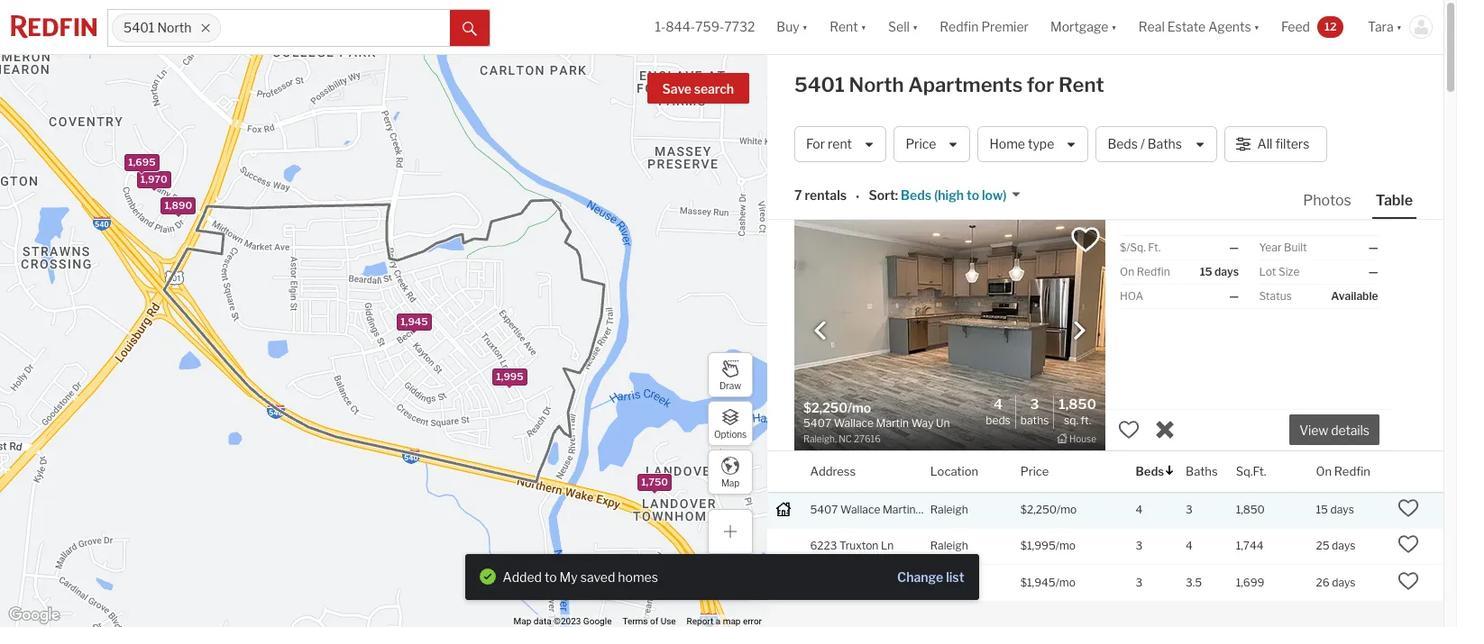Task type: vqa. For each thing, say whether or not it's contained in the screenshot.
Press
no



Task type: locate. For each thing, give the bounding box(es) containing it.
15 days left lot
[[1200, 265, 1240, 279]]

2 favorite this home image from the top
[[1399, 534, 1420, 556]]

save
[[663, 81, 692, 97]]

15 left lot
[[1200, 265, 1213, 279]]

1 horizontal spatial price button
[[1021, 452, 1050, 492]]

3 left 3.5
[[1136, 577, 1143, 590]]

days for 1,744
[[1333, 540, 1356, 553]]

1 horizontal spatial on
[[1317, 464, 1333, 479]]

on redfin down details at the bottom of page
[[1317, 464, 1371, 479]]

on up hoa
[[1121, 265, 1135, 279]]

0 vertical spatial 1,850
[[1059, 397, 1097, 413]]

2 vertical spatial /mo
[[1056, 577, 1076, 590]]

heading
[[804, 399, 950, 447]]

0 horizontal spatial north
[[157, 20, 192, 36]]

on redfin
[[1121, 265, 1171, 279], [1317, 464, 1371, 479]]

mortgage ▾
[[1051, 19, 1118, 35]]

beds for beds / baths
[[1108, 137, 1139, 152]]

0 vertical spatial rent
[[830, 19, 859, 35]]

1 vertical spatial 1,850
[[1237, 503, 1266, 517]]

— left year
[[1230, 241, 1240, 254]]

3
[[1031, 397, 1040, 413], [1186, 503, 1193, 517], [1136, 540, 1143, 553], [1136, 577, 1143, 590]]

0 vertical spatial unit
[[943, 503, 964, 517]]

price button
[[894, 126, 971, 162], [1021, 452, 1050, 492]]

1 vertical spatial on redfin
[[1317, 464, 1371, 479]]

— for built
[[1369, 241, 1379, 254]]

15 days
[[1200, 265, 1240, 279], [1317, 503, 1355, 517]]

of
[[650, 617, 659, 627]]

map button
[[708, 450, 753, 495]]

6 ▾ from the left
[[1397, 19, 1403, 35]]

1 vertical spatial ft.
[[1081, 414, 1092, 428]]

1,850 for 1,850
[[1237, 503, 1266, 517]]

1,850 up sq.
[[1059, 397, 1097, 413]]

location button
[[931, 452, 979, 492]]

0 horizontal spatial price
[[906, 137, 937, 152]]

5407
[[811, 503, 839, 517], [966, 503, 994, 517]]

beds right :
[[901, 188, 932, 203]]

5407 down location button
[[966, 503, 994, 517]]

/mo for $1,945
[[1056, 577, 1076, 590]]

0 vertical spatial price button
[[894, 126, 971, 162]]

1 vertical spatial unit
[[899, 577, 919, 590]]

2 vertical spatial redfin
[[1335, 464, 1371, 479]]

days for 1,850
[[1331, 503, 1355, 517]]

▾ right agents on the right
[[1255, 19, 1260, 35]]

next button image
[[1071, 322, 1089, 340]]

0 horizontal spatial 1,850
[[1059, 397, 1097, 413]]

4 inside 4 beds
[[994, 397, 1003, 413]]

— up available
[[1369, 265, 1379, 279]]

3 ▾ from the left
[[913, 19, 919, 35]]

None search field
[[221, 10, 450, 46]]

sell ▾
[[889, 19, 919, 35]]

1,850
[[1059, 397, 1097, 413], [1237, 503, 1266, 517]]

remove x-out image
[[1155, 419, 1176, 441]]

days right 26
[[1333, 577, 1356, 590]]

agents
[[1209, 19, 1252, 35]]

1,890
[[164, 199, 192, 212]]

on
[[1121, 265, 1135, 279], [1317, 464, 1333, 479]]

0 horizontal spatial 5407
[[811, 503, 839, 517]]

ft. right $/sq.
[[1149, 241, 1161, 254]]

google
[[584, 617, 612, 627]]

redfin inside button
[[1335, 464, 1371, 479]]

0 vertical spatial 15
[[1200, 265, 1213, 279]]

use
[[661, 617, 676, 627]]

1,995
[[496, 370, 523, 383]]

15 up the 25
[[1317, 503, 1329, 517]]

rent ▾
[[830, 19, 867, 35]]

change
[[898, 570, 944, 585]]

price button up $2,250
[[1021, 452, 1050, 492]]

on inside button
[[1317, 464, 1333, 479]]

unit left 1
[[899, 577, 919, 590]]

1 vertical spatial baths
[[1021, 414, 1050, 428]]

1 vertical spatial raleigh
[[931, 540, 969, 553]]

details
[[1332, 423, 1370, 439]]

rentals
[[805, 188, 847, 203]]

1 favorite this home image from the top
[[1399, 498, 1420, 519]]

mortgage
[[1051, 19, 1109, 35]]

price up (high in the right top of the page
[[906, 137, 937, 152]]

0 horizontal spatial on redfin
[[1121, 265, 1171, 279]]

1 vertical spatial favorite this home image
[[1399, 534, 1420, 556]]

0 horizontal spatial on
[[1121, 265, 1135, 279]]

4 left 3 baths
[[994, 397, 1003, 413]]

rent right buy ▾
[[830, 19, 859, 35]]

table button
[[1373, 191, 1417, 219]]

▾ for sell ▾
[[913, 19, 919, 35]]

home type
[[990, 137, 1055, 152]]

google image
[[5, 604, 64, 628]]

raleigh for martin
[[931, 503, 969, 517]]

1 horizontal spatial rent
[[1059, 73, 1105, 97]]

table
[[1377, 192, 1414, 209]]

▾ right sell
[[913, 19, 919, 35]]

2 vertical spatial favorite this home image
[[1399, 571, 1420, 593]]

— left status
[[1230, 290, 1240, 303]]

▾ right buy
[[803, 19, 809, 35]]

7732
[[725, 19, 755, 35]]

1-844-759-7732 link
[[655, 19, 755, 35]]

map left data
[[514, 617, 532, 627]]

favorite this home image for 15 days
[[1399, 498, 1420, 519]]

1 vertical spatial to
[[545, 570, 557, 585]]

25
[[1317, 540, 1330, 553]]

1 vertical spatial map
[[514, 617, 532, 627]]

baths right '/'
[[1148, 137, 1183, 152]]

3 right 4 beds
[[1031, 397, 1040, 413]]

rent ▾ button
[[819, 0, 878, 54]]

submit search image
[[463, 21, 477, 36]]

price up $2,250
[[1021, 464, 1050, 479]]

options button
[[708, 401, 753, 447]]

1 vertical spatial 5401
[[795, 73, 845, 97]]

to left the low)
[[967, 188, 980, 203]]

lot
[[1260, 265, 1277, 279]]

mortgage ▾ button
[[1051, 0, 1118, 54]]

change list button
[[898, 569, 965, 586]]

/mo for $1,995
[[1056, 540, 1076, 553]]

1-
[[655, 19, 666, 35]]

report a map error link
[[687, 617, 762, 627]]

1 vertical spatial north
[[849, 73, 905, 97]]

0 vertical spatial favorite this home image
[[1399, 498, 1420, 519]]

1 horizontal spatial 4
[[1136, 503, 1143, 517]]

2 horizontal spatial 4
[[1186, 540, 1194, 553]]

2 raleigh from the top
[[931, 540, 969, 553]]

1 vertical spatial rent
[[1059, 73, 1105, 97]]

1 horizontal spatial ft.
[[1149, 241, 1161, 254]]

26 days
[[1317, 577, 1356, 590]]

1 vertical spatial on
[[1317, 464, 1333, 479]]

beds left '/'
[[1108, 137, 1139, 152]]

0 horizontal spatial 15
[[1200, 265, 1213, 279]]

on redfin down $/sq. ft.
[[1121, 265, 1171, 279]]

— down table button
[[1369, 241, 1379, 254]]

5401 left remove 5401 north image
[[124, 20, 155, 36]]

raleigh up list
[[931, 540, 969, 553]]

844-
[[666, 19, 696, 35]]

sort
[[869, 188, 896, 203]]

1,850 for 1,850 sq. ft.
[[1059, 397, 1097, 413]]

to inside the beds (high to low) button
[[967, 188, 980, 203]]

map inside map button
[[722, 478, 740, 489]]

1 horizontal spatial 1,850
[[1237, 503, 1266, 517]]

1,850 sq. ft.
[[1059, 397, 1097, 428]]

1 horizontal spatial redfin
[[1137, 265, 1171, 279]]

0 vertical spatial north
[[157, 20, 192, 36]]

4 up 3.5
[[1186, 540, 1194, 553]]

baths right beds button at right bottom
[[1186, 464, 1218, 479]]

0 vertical spatial /mo
[[1057, 503, 1077, 517]]

0 horizontal spatial 4
[[994, 397, 1003, 413]]

favorite this home image
[[1399, 498, 1420, 519], [1399, 534, 1420, 556], [1399, 571, 1420, 593]]

0 vertical spatial to
[[967, 188, 980, 203]]

0 horizontal spatial 5401
[[124, 20, 155, 36]]

year
[[1260, 241, 1282, 254]]

north for 5401 north
[[157, 20, 192, 36]]

3 down beds button at right bottom
[[1136, 540, 1143, 553]]

buy ▾
[[777, 19, 809, 35]]

map for map data ©2023 google
[[514, 617, 532, 627]]

4 ▾ from the left
[[1112, 19, 1118, 35]]

redfin
[[940, 19, 979, 35], [1137, 265, 1171, 279], [1335, 464, 1371, 479]]

4 down beds button at right bottom
[[1136, 503, 1143, 517]]

▾ for rent ▾
[[861, 19, 867, 35]]

▾ left sell
[[861, 19, 867, 35]]

15 days up the 25 days
[[1317, 503, 1355, 517]]

favorite this home image
[[1119, 419, 1140, 441]]

ft. right sq.
[[1081, 414, 1092, 428]]

report a map error
[[687, 617, 762, 627]]

north down sell
[[849, 73, 905, 97]]

0 horizontal spatial to
[[545, 570, 557, 585]]

section
[[465, 554, 979, 601]]

view details
[[1300, 423, 1370, 439]]

0 vertical spatial 5401
[[124, 20, 155, 36]]

1 horizontal spatial 5401
[[795, 73, 845, 97]]

0 horizontal spatial rent
[[830, 19, 859, 35]]

on down 'view'
[[1317, 464, 1333, 479]]

draw
[[720, 380, 742, 391]]

1 horizontal spatial baths
[[1148, 137, 1183, 152]]

1 ▾ from the left
[[803, 19, 809, 35]]

1 raleigh from the top
[[931, 503, 969, 517]]

2 horizontal spatial redfin
[[1335, 464, 1371, 479]]

baths
[[1148, 137, 1183, 152], [1021, 414, 1050, 428], [1186, 464, 1218, 479]]

beds down remove x-out image on the right bottom of page
[[1136, 464, 1165, 479]]

0 horizontal spatial redfin
[[940, 19, 979, 35]]

data
[[534, 617, 552, 627]]

5 ▾ from the left
[[1255, 19, 1260, 35]]

5401 up the for
[[795, 73, 845, 97]]

3 favorite this home image from the top
[[1399, 571, 1420, 593]]

days right the 25
[[1333, 540, 1356, 553]]

raleigh down location button
[[931, 503, 969, 517]]

5401
[[124, 20, 155, 36], [795, 73, 845, 97]]

redfin down $/sq. ft.
[[1137, 265, 1171, 279]]

rent right 'for'
[[1059, 73, 1105, 97]]

1 horizontal spatial 5407
[[966, 503, 994, 517]]

—
[[1230, 241, 1240, 254], [1369, 241, 1379, 254], [1369, 265, 1379, 279], [1230, 290, 1240, 303]]

way
[[919, 503, 941, 517]]

sort :
[[869, 188, 899, 203]]

type
[[1028, 137, 1055, 152]]

— for ft.
[[1230, 241, 1240, 254]]

0 horizontal spatial map
[[514, 617, 532, 627]]

north
[[157, 20, 192, 36], [849, 73, 905, 97]]

0 vertical spatial 15 days
[[1200, 265, 1240, 279]]

map down options
[[722, 478, 740, 489]]

price button up (high in the right top of the page
[[894, 126, 971, 162]]

0 vertical spatial raleigh
[[931, 503, 969, 517]]

for
[[1027, 73, 1055, 97]]

estate
[[1168, 19, 1206, 35]]

1 horizontal spatial north
[[849, 73, 905, 97]]

— for size
[[1369, 265, 1379, 279]]

days up the 25 days
[[1331, 503, 1355, 517]]

1 vertical spatial /mo
[[1056, 540, 1076, 553]]

redfin premier
[[940, 19, 1029, 35]]

ft.
[[1149, 241, 1161, 254], [1081, 414, 1092, 428]]

1 horizontal spatial to
[[967, 188, 980, 203]]

25 days
[[1317, 540, 1356, 553]]

2 vertical spatial raleigh
[[931, 577, 969, 590]]

favorite button checkbox
[[1071, 225, 1102, 255]]

ft. inside the 1,850 sq. ft.
[[1081, 414, 1092, 428]]

5401 north
[[124, 20, 192, 36]]

/mo down $1,995 /mo
[[1056, 577, 1076, 590]]

redfin down details at the bottom of page
[[1335, 464, 1371, 479]]

1 horizontal spatial map
[[722, 478, 740, 489]]

1 vertical spatial price
[[1021, 464, 1050, 479]]

built
[[1285, 241, 1308, 254]]

north left remove 5401 north image
[[157, 20, 192, 36]]

/mo up $1,995 /mo
[[1057, 503, 1077, 517]]

2 horizontal spatial baths
[[1186, 464, 1218, 479]]

1,695
[[128, 155, 155, 168]]

0 vertical spatial redfin
[[940, 19, 979, 35]]

baths left sq.
[[1021, 414, 1050, 428]]

3 raleigh from the top
[[931, 577, 969, 590]]

0 horizontal spatial ft.
[[1081, 414, 1092, 428]]

/mo down $2,250 /mo
[[1056, 540, 1076, 553]]

1,850 up 1,744
[[1237, 503, 1266, 517]]

0 vertical spatial baths
[[1148, 137, 1183, 152]]

3.5
[[1186, 577, 1203, 590]]

view
[[1300, 423, 1329, 439]]

:
[[896, 188, 899, 203]]

▾ right tara
[[1397, 19, 1403, 35]]

unit right way on the right of the page
[[943, 503, 964, 517]]

redfin premier button
[[930, 0, 1040, 54]]

(high
[[935, 188, 965, 203]]

▾ right the mortgage
[[1112, 19, 1118, 35]]

martin
[[883, 503, 916, 517]]

raleigh right 1
[[931, 577, 969, 590]]

2 ▾ from the left
[[861, 19, 867, 35]]

5407 left wallace
[[811, 503, 839, 517]]

0 vertical spatial map
[[722, 478, 740, 489]]

1 horizontal spatial 15 days
[[1317, 503, 1355, 517]]

raleigh for ln
[[931, 540, 969, 553]]

days
[[1215, 265, 1240, 279], [1331, 503, 1355, 517], [1333, 540, 1356, 553], [1333, 577, 1356, 590]]

redfin left premier
[[940, 19, 979, 35]]

real estate agents ▾
[[1139, 19, 1260, 35]]

size
[[1279, 265, 1300, 279]]

0 vertical spatial on
[[1121, 265, 1135, 279]]

1 vertical spatial redfin
[[1137, 265, 1171, 279]]

all
[[1258, 137, 1273, 152]]

for rent button
[[795, 126, 887, 162]]

0 vertical spatial 4
[[994, 397, 1003, 413]]

1 horizontal spatial 15
[[1317, 503, 1329, 517]]

$1,945
[[1021, 577, 1056, 590]]

to left the my
[[545, 570, 557, 585]]



Task type: describe. For each thing, give the bounding box(es) containing it.
▾ inside dropdown button
[[1255, 19, 1260, 35]]

real estate agents ▾ link
[[1139, 0, 1260, 54]]

truxton
[[840, 540, 879, 553]]

0 horizontal spatial 15 days
[[1200, 265, 1240, 279]]

759-
[[696, 19, 725, 35]]

address button
[[811, 452, 856, 492]]

remove 5401 north image
[[201, 23, 211, 33]]

home
[[990, 137, 1026, 152]]

5304 beckom st unit 1 raleigh
[[811, 577, 969, 590]]

map for map
[[722, 478, 740, 489]]

1,699
[[1237, 577, 1265, 590]]

list
[[947, 570, 965, 585]]

rent inside dropdown button
[[830, 19, 859, 35]]

status
[[1260, 290, 1293, 303]]

year built
[[1260, 241, 1308, 254]]

12
[[1325, 20, 1337, 33]]

/mo for $2,250
[[1057, 503, 1077, 517]]

options
[[715, 429, 747, 440]]

beds / baths button
[[1097, 126, 1218, 162]]

favorite button image
[[1071, 225, 1102, 255]]

5401 for 5401 north
[[124, 20, 155, 36]]

buy ▾ button
[[777, 0, 809, 54]]

lot size
[[1260, 265, 1300, 279]]

baths inside button
[[1148, 137, 1183, 152]]

0 vertical spatial price
[[906, 137, 937, 152]]

5401 for 5401 north apartments for rent
[[795, 73, 845, 97]]

1 vertical spatial price button
[[1021, 452, 1050, 492]]

beds (high to low) button
[[899, 187, 1022, 204]]

▾ for tara ▾
[[1397, 19, 1403, 35]]

$1,995
[[1021, 540, 1056, 553]]

mortgage ▾ button
[[1040, 0, 1129, 54]]

search
[[694, 81, 734, 97]]

photo of 5407 wallace martin way unit 5407, raleigh, nc 27616 image
[[795, 220, 1106, 451]]

terms of use link
[[623, 617, 676, 627]]

all filters button
[[1225, 126, 1328, 162]]

favorite this home image for 25 days
[[1399, 534, 1420, 556]]

low)
[[982, 188, 1007, 203]]

draw button
[[708, 353, 753, 398]]

1 horizontal spatial price
[[1021, 464, 1050, 479]]

5407 wallace martin way unit 5407
[[811, 503, 994, 517]]

beckom
[[841, 577, 883, 590]]

2 vertical spatial 4
[[1186, 540, 1194, 553]]

1 horizontal spatial unit
[[943, 503, 964, 517]]

beds / baths
[[1108, 137, 1183, 152]]

north for 5401 north apartments for rent
[[849, 73, 905, 97]]

$1,945 /mo
[[1021, 577, 1076, 590]]

beds for beds button at right bottom
[[1136, 464, 1165, 479]]

remove outline button
[[594, 568, 697, 599]]

3 inside 3 baths
[[1031, 397, 1040, 413]]

feed
[[1282, 19, 1311, 35]]

1 horizontal spatial on redfin
[[1317, 464, 1371, 479]]

days left lot
[[1215, 265, 1240, 279]]

▾ for buy ▾
[[803, 19, 809, 35]]

saved
[[581, 570, 616, 585]]

map
[[723, 617, 741, 627]]

rent
[[828, 137, 853, 152]]

sq.
[[1065, 414, 1079, 428]]

on redfin button
[[1317, 452, 1371, 492]]

1,750
[[641, 476, 668, 489]]

beds for beds (high to low)
[[901, 188, 932, 203]]

0 vertical spatial on redfin
[[1121, 265, 1171, 279]]

section containing added to my saved homes
[[465, 554, 979, 601]]

sell ▾ button
[[889, 0, 919, 54]]

5304
[[811, 577, 839, 590]]

beds left 3 baths
[[986, 414, 1011, 428]]

1 vertical spatial 15 days
[[1317, 503, 1355, 517]]

1 vertical spatial 15
[[1317, 503, 1329, 517]]

sell ▾ button
[[878, 0, 930, 54]]

$/sq. ft.
[[1121, 241, 1161, 254]]

0 horizontal spatial baths
[[1021, 414, 1050, 428]]

0 vertical spatial ft.
[[1149, 241, 1161, 254]]

buy
[[777, 19, 800, 35]]

1,744
[[1237, 540, 1264, 553]]

ln
[[881, 540, 894, 553]]

favorite this home image for 26 days
[[1399, 571, 1420, 593]]

apartments
[[909, 73, 1023, 97]]

baths button
[[1186, 452, 1218, 492]]

terms of use
[[623, 617, 676, 627]]

1
[[922, 577, 927, 590]]

map data ©2023 google
[[514, 617, 612, 627]]

all filters
[[1258, 137, 1310, 152]]

sq.ft.
[[1237, 464, 1267, 479]]

7 rentals •
[[795, 188, 860, 205]]

premier
[[982, 19, 1029, 35]]

remove
[[600, 576, 649, 591]]

homes
[[618, 570, 659, 585]]

outline
[[651, 576, 691, 591]]

2 vertical spatial baths
[[1186, 464, 1218, 479]]

tara
[[1369, 19, 1394, 35]]

0 horizontal spatial price button
[[894, 126, 971, 162]]

st
[[886, 577, 896, 590]]

my
[[560, 570, 578, 585]]

filters
[[1276, 137, 1310, 152]]

to inside section
[[545, 570, 557, 585]]

▾ for mortgage ▾
[[1112, 19, 1118, 35]]

view details button
[[1290, 415, 1380, 446]]

buy ▾ button
[[766, 0, 819, 54]]

error
[[743, 617, 762, 627]]

$2,250
[[1021, 503, 1057, 517]]

4 beds
[[986, 397, 1011, 428]]

photos button
[[1300, 191, 1373, 217]]

1,970
[[140, 173, 167, 186]]

location
[[931, 464, 979, 479]]

map region
[[0, 50, 785, 628]]

2 5407 from the left
[[966, 503, 994, 517]]

0 horizontal spatial unit
[[899, 577, 919, 590]]

$1,995 /mo
[[1021, 540, 1076, 553]]

1,945
[[400, 316, 428, 328]]

real estate agents ▾ button
[[1129, 0, 1271, 54]]

home type button
[[978, 126, 1089, 162]]

©2023
[[554, 617, 581, 627]]

days for 1,699
[[1333, 577, 1356, 590]]

3 baths
[[1021, 397, 1050, 428]]

/
[[1141, 137, 1146, 152]]

previous button image
[[812, 322, 830, 340]]

1 vertical spatial 4
[[1136, 503, 1143, 517]]

beds (high to low)
[[901, 188, 1007, 203]]

redfin inside 'button'
[[940, 19, 979, 35]]

hoa
[[1121, 290, 1144, 303]]

available
[[1332, 290, 1379, 303]]

3 down baths button in the right bottom of the page
[[1186, 503, 1193, 517]]

1 5407 from the left
[[811, 503, 839, 517]]



